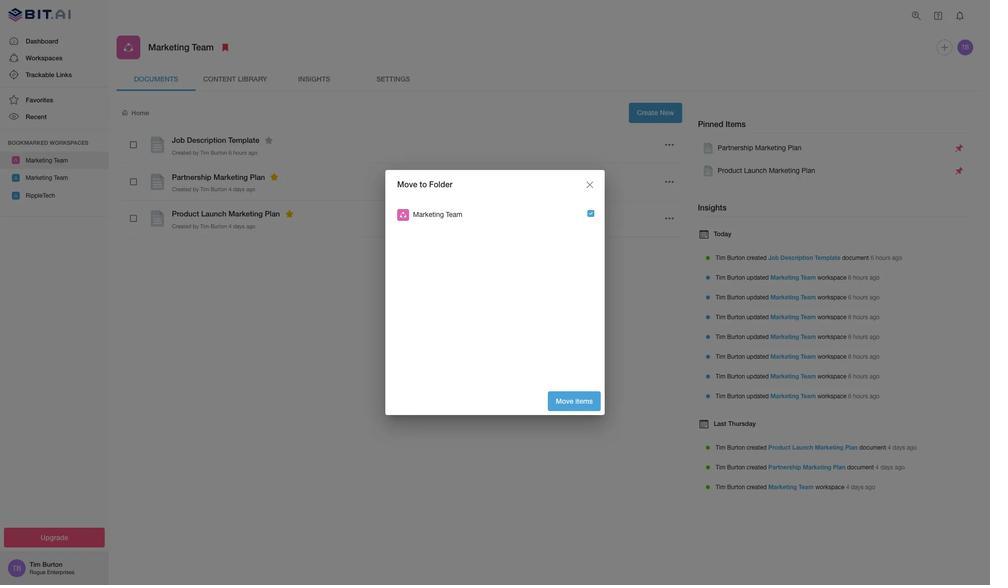 Task type: describe. For each thing, give the bounding box(es) containing it.
tim inside tim burton created product launch marketing plan document 4 days ago
[[716, 444, 726, 451]]

4 updated from the top
[[747, 334, 769, 340]]

insights link
[[275, 67, 354, 91]]

move to folder
[[398, 180, 453, 189]]

created for partnership
[[747, 464, 767, 471]]

move for move items
[[556, 397, 574, 405]]

tb inside button
[[962, 44, 970, 51]]

workspaces button
[[0, 49, 109, 66]]

settings link
[[354, 67, 433, 91]]

items
[[726, 119, 746, 129]]

rippletech button
[[0, 187, 109, 204]]

burton inside 'tim burton rogue enterprises'
[[42, 561, 63, 569]]

burton inside tim burton created marketing team workspace 4 days ago
[[728, 484, 746, 491]]

trackable links
[[26, 71, 72, 79]]

0 horizontal spatial description
[[187, 135, 226, 144]]

rippletech
[[26, 192, 55, 199]]

1 vertical spatial description
[[781, 254, 814, 261]]

tim burton rogue enterprises
[[30, 561, 74, 576]]

pinned
[[699, 119, 724, 129]]

upgrade button
[[4, 528, 105, 548]]

upgrade
[[41, 533, 68, 542]]

partnership marketing plan inside 'link'
[[718, 144, 802, 152]]

4 inside tim burton created product launch marketing plan document 4 days ago
[[888, 444, 892, 451]]

trackable
[[26, 71, 54, 79]]

job description template link
[[769, 254, 841, 261]]

library
[[238, 75, 267, 83]]

ago inside tim burton created job description template document 6 hours ago
[[893, 254, 903, 261]]

favorites
[[26, 96, 53, 104]]

created for job
[[172, 150, 191, 156]]

favorite image
[[263, 134, 275, 146]]

new
[[661, 108, 675, 117]]

partnership inside 'link'
[[718, 144, 754, 152]]

2 horizontal spatial launch
[[793, 444, 814, 451]]

links
[[56, 71, 72, 79]]

1 tim burton updated marketing team workspace 6 hours ago from the top
[[716, 274, 880, 281]]

4 inside tim burton created marketing team workspace 4 days ago
[[847, 484, 850, 491]]

enterprises
[[47, 570, 74, 576]]

0 vertical spatial product
[[718, 167, 743, 175]]

marketing inside move to folder dialog
[[413, 211, 444, 219]]

items
[[576, 397, 593, 405]]

ago inside tim burton created product launch marketing plan document 4 days ago
[[908, 444, 918, 451]]

tab list containing documents
[[117, 67, 976, 91]]

burton inside the tim burton created partnership marketing plan document 4 days ago
[[728, 464, 746, 471]]

workspace inside tim burton created marketing team workspace 4 days ago
[[816, 484, 845, 491]]

workspaces
[[26, 54, 63, 62]]

remove bookmark image
[[219, 42, 231, 53]]

4 tim burton updated marketing team workspace 6 hours ago from the top
[[716, 333, 880, 340]]

0 horizontal spatial template
[[228, 135, 260, 144]]

remove favorite image
[[269, 171, 281, 183]]

days inside tim burton created marketing team workspace 4 days ago
[[852, 484, 864, 491]]

settings
[[377, 75, 410, 83]]

days inside tim burton created product launch marketing plan document 4 days ago
[[893, 444, 906, 451]]

document for job description template
[[843, 254, 870, 261]]

move items
[[556, 397, 593, 405]]

0 horizontal spatial job
[[172, 135, 185, 144]]

content library
[[203, 75, 267, 83]]

created for job
[[747, 254, 767, 261]]

5 updated from the top
[[747, 353, 769, 360]]

rogue
[[30, 570, 46, 576]]

1 horizontal spatial template
[[815, 254, 841, 261]]

last
[[714, 420, 727, 428]]

2 updated from the top
[[747, 294, 769, 301]]

1 vertical spatial insights
[[699, 203, 727, 212]]

6 inside tim burton created job description template document 6 hours ago
[[871, 254, 875, 261]]

hours inside tim burton created job description template document 6 hours ago
[[876, 254, 891, 261]]

tim burton created product launch marketing plan document 4 days ago
[[716, 444, 918, 451]]

marketing team inside move to folder dialog
[[413, 211, 463, 219]]

7 updated from the top
[[747, 393, 769, 400]]

0 horizontal spatial partnership
[[172, 172, 212, 181]]



Task type: vqa. For each thing, say whether or not it's contained in the screenshot.


Task type: locate. For each thing, give the bounding box(es) containing it.
tim burton created partnership marketing plan document 4 days ago
[[716, 464, 906, 471]]

created for product
[[747, 444, 767, 451]]

document inside tim burton created product launch marketing plan document 4 days ago
[[860, 444, 887, 451]]

create new button
[[630, 103, 683, 123]]

5 tim burton updated marketing team workspace 6 hours ago from the top
[[716, 353, 880, 360]]

0 horizontal spatial tb
[[12, 565, 21, 573]]

tb button
[[957, 38, 976, 57]]

created for product
[[172, 223, 191, 229]]

document
[[843, 254, 870, 261], [860, 444, 887, 451], [848, 464, 875, 471]]

3 updated from the top
[[747, 314, 769, 321]]

1 vertical spatial product launch marketing plan
[[172, 209, 280, 218]]

product
[[718, 167, 743, 175], [172, 209, 199, 218], [769, 444, 791, 451]]

partnership marketing plan link
[[703, 142, 953, 154], [769, 464, 846, 471]]

workspace
[[818, 274, 847, 281], [818, 294, 847, 301], [818, 314, 847, 321], [818, 334, 847, 340], [818, 353, 847, 360], [818, 373, 847, 380], [818, 393, 847, 400], [816, 484, 845, 491]]

0 horizontal spatial product launch marketing plan
[[172, 209, 280, 218]]

product launch marketing plan link
[[703, 165, 953, 177], [769, 444, 858, 451]]

4 created from the top
[[747, 484, 767, 491]]

dashboard
[[26, 37, 58, 45]]

tab list
[[117, 67, 976, 91]]

workspaces
[[50, 139, 89, 146]]

bookmarked workspaces
[[8, 139, 89, 146]]

2 vertical spatial document
[[848, 464, 875, 471]]

2 by from the top
[[193, 186, 199, 192]]

6 updated from the top
[[747, 373, 769, 380]]

created inside tim burton created product launch marketing plan document 4 days ago
[[747, 444, 767, 451]]

0 vertical spatial product launch marketing plan link
[[703, 165, 953, 177]]

2 created from the top
[[172, 186, 191, 192]]

recent
[[26, 113, 47, 121]]

1 created from the top
[[172, 150, 191, 156]]

create
[[637, 108, 659, 117]]

marketing inside product launch marketing plan link
[[770, 167, 800, 175]]

1 vertical spatial move
[[556, 397, 574, 405]]

0 vertical spatial created by tim burton 4 days ago
[[172, 186, 256, 192]]

by for product
[[193, 223, 199, 229]]

marketing team button up rippletech
[[0, 169, 109, 187]]

partnership down items
[[718, 144, 754, 152]]

marketing team down bookmarked workspaces
[[26, 157, 68, 164]]

1 horizontal spatial partnership marketing plan
[[718, 144, 802, 152]]

home
[[132, 109, 149, 117]]

1 vertical spatial partnership marketing plan
[[172, 172, 265, 181]]

6 tim burton updated marketing team workspace 6 hours ago from the top
[[716, 373, 880, 380]]

move left items at the bottom right of page
[[556, 397, 574, 405]]

tim inside 'tim burton rogue enterprises'
[[30, 561, 41, 569]]

partnership marketing plan down created by tim burton 6 hours ago
[[172, 172, 265, 181]]

2 vertical spatial launch
[[793, 444, 814, 451]]

created by tim burton 4 days ago for launch
[[172, 223, 256, 229]]

created by tim burton 6 hours ago
[[172, 150, 258, 156]]

0 horizontal spatial launch
[[201, 209, 227, 218]]

partnership up tim burton created marketing team workspace 4 days ago
[[769, 464, 802, 471]]

1 horizontal spatial tb
[[962, 44, 970, 51]]

move to folder dialog
[[386, 170, 605, 415]]

job description template
[[172, 135, 260, 144]]

0 vertical spatial template
[[228, 135, 260, 144]]

by for job
[[193, 150, 199, 156]]

move left the 'to'
[[398, 180, 418, 189]]

0 vertical spatial document
[[843, 254, 870, 261]]

0 horizontal spatial partnership marketing plan
[[172, 172, 265, 181]]

tim burton updated marketing team workspace 6 hours ago
[[716, 274, 880, 281], [716, 294, 880, 301], [716, 313, 880, 321], [716, 333, 880, 340], [716, 353, 880, 360], [716, 373, 880, 380], [716, 392, 880, 400]]

favorites button
[[0, 92, 109, 108]]

2 horizontal spatial product
[[769, 444, 791, 451]]

plan
[[789, 144, 802, 152], [802, 167, 816, 175], [250, 172, 265, 181], [265, 209, 280, 218], [846, 444, 858, 451], [834, 464, 846, 471]]

marketing
[[148, 42, 190, 53], [756, 144, 787, 152], [26, 157, 52, 164], [770, 167, 800, 175], [214, 172, 248, 181], [26, 175, 52, 182], [229, 209, 263, 218], [413, 211, 444, 219], [771, 274, 800, 281], [771, 294, 800, 301], [771, 313, 800, 321], [771, 333, 800, 340], [771, 353, 800, 360], [771, 373, 800, 380], [771, 392, 800, 400], [816, 444, 844, 451], [804, 464, 832, 471], [769, 483, 798, 491]]

document inside tim burton created job description template document 6 hours ago
[[843, 254, 870, 261]]

0 vertical spatial launch
[[745, 167, 768, 175]]

home link
[[121, 108, 149, 117]]

partnership marketing plan down items
[[718, 144, 802, 152]]

created
[[747, 254, 767, 261], [747, 444, 767, 451], [747, 464, 767, 471], [747, 484, 767, 491]]

created inside the tim burton created partnership marketing plan document 4 days ago
[[747, 464, 767, 471]]

marketing team link
[[771, 274, 817, 281], [771, 294, 817, 301], [771, 313, 817, 321], [771, 333, 817, 340], [771, 353, 817, 360], [771, 373, 817, 380], [771, 392, 817, 400], [769, 483, 814, 491]]

1 marketing team button from the top
[[0, 152, 109, 169]]

document inside the tim burton created partnership marketing plan document 4 days ago
[[848, 464, 875, 471]]

1 vertical spatial tb
[[12, 565, 21, 573]]

remove favorite image
[[284, 208, 296, 220]]

team inside move to folder dialog
[[446, 211, 463, 219]]

0 vertical spatial insights
[[298, 75, 331, 83]]

ago
[[249, 150, 258, 156], [246, 186, 256, 192], [246, 223, 256, 229], [893, 254, 903, 261], [870, 274, 880, 281], [870, 294, 880, 301], [870, 314, 880, 321], [870, 334, 880, 340], [870, 353, 880, 360], [870, 373, 880, 380], [870, 393, 880, 400], [908, 444, 918, 451], [896, 464, 906, 471], [866, 484, 876, 491]]

by for partnership
[[193, 186, 199, 192]]

created
[[172, 150, 191, 156], [172, 186, 191, 192], [172, 223, 191, 229]]

tb
[[962, 44, 970, 51], [12, 565, 21, 573]]

1 horizontal spatial product launch marketing plan
[[718, 167, 816, 175]]

tim inside tim burton created job description template document 6 hours ago
[[716, 254, 726, 261]]

folder
[[430, 180, 453, 189]]

hours
[[233, 150, 247, 156], [876, 254, 891, 261], [854, 274, 869, 281], [854, 294, 869, 301], [854, 314, 869, 321], [854, 334, 869, 340], [854, 353, 869, 360], [854, 373, 869, 380], [854, 393, 869, 400]]

created inside tim burton created job description template document 6 hours ago
[[747, 254, 767, 261]]

1 vertical spatial by
[[193, 186, 199, 192]]

created for partnership
[[172, 186, 191, 192]]

marketing team down folder
[[413, 211, 463, 219]]

3 created from the top
[[747, 464, 767, 471]]

2 created by tim burton 4 days ago from the top
[[172, 223, 256, 229]]

0 vertical spatial description
[[187, 135, 226, 144]]

tim inside tim burton created marketing team workspace 4 days ago
[[716, 484, 726, 491]]

thursday
[[729, 420, 757, 428]]

create new
[[637, 108, 675, 117]]

burton
[[211, 150, 227, 156], [211, 186, 227, 192], [211, 223, 227, 229], [728, 254, 746, 261], [728, 274, 746, 281], [728, 294, 746, 301], [728, 314, 746, 321], [728, 334, 746, 340], [728, 353, 746, 360], [728, 373, 746, 380], [728, 393, 746, 400], [728, 444, 746, 451], [728, 464, 746, 471], [728, 484, 746, 491], [42, 561, 63, 569]]

last thursday
[[714, 420, 757, 428]]

burton inside tim burton created job description template document 6 hours ago
[[728, 254, 746, 261]]

2 horizontal spatial partnership
[[769, 464, 802, 471]]

0 vertical spatial created
[[172, 150, 191, 156]]

pinned items
[[699, 119, 746, 129]]

documents
[[134, 75, 178, 83]]

1 horizontal spatial description
[[781, 254, 814, 261]]

tim burton created job description template document 6 hours ago
[[716, 254, 903, 261]]

move for move to folder
[[398, 180, 418, 189]]

partnership down created by tim burton 6 hours ago
[[172, 172, 212, 181]]

2 vertical spatial partnership
[[769, 464, 802, 471]]

0 vertical spatial partnership marketing plan link
[[703, 142, 953, 154]]

2 tim burton updated marketing team workspace 6 hours ago from the top
[[716, 294, 880, 301]]

2 vertical spatial by
[[193, 223, 199, 229]]

days inside the tim burton created partnership marketing plan document 4 days ago
[[881, 464, 894, 471]]

0 vertical spatial partnership
[[718, 144, 754, 152]]

move
[[398, 180, 418, 189], [556, 397, 574, 405]]

1 horizontal spatial launch
[[745, 167, 768, 175]]

1 vertical spatial document
[[860, 444, 887, 451]]

7 tim burton updated marketing team workspace 6 hours ago from the top
[[716, 392, 880, 400]]

bookmarked
[[8, 139, 48, 146]]

0 vertical spatial move
[[398, 180, 418, 189]]

updated
[[747, 274, 769, 281], [747, 294, 769, 301], [747, 314, 769, 321], [747, 334, 769, 340], [747, 353, 769, 360], [747, 373, 769, 380], [747, 393, 769, 400]]

partnership
[[718, 144, 754, 152], [172, 172, 212, 181], [769, 464, 802, 471]]

1 vertical spatial created by tim burton 4 days ago
[[172, 223, 256, 229]]

template
[[228, 135, 260, 144], [815, 254, 841, 261]]

1 horizontal spatial move
[[556, 397, 574, 405]]

description
[[187, 135, 226, 144], [781, 254, 814, 261]]

1 updated from the top
[[747, 274, 769, 281]]

0 vertical spatial tb
[[962, 44, 970, 51]]

1 created by tim burton 4 days ago from the top
[[172, 186, 256, 192]]

today
[[714, 230, 732, 238]]

1 horizontal spatial insights
[[699, 203, 727, 212]]

marketing team
[[148, 42, 214, 53], [26, 157, 68, 164], [26, 175, 68, 182], [413, 211, 463, 219]]

days
[[233, 186, 245, 192], [233, 223, 245, 229], [893, 444, 906, 451], [881, 464, 894, 471], [852, 484, 864, 491]]

1 vertical spatial partnership marketing plan link
[[769, 464, 846, 471]]

0 horizontal spatial move
[[398, 180, 418, 189]]

product launch marketing plan
[[718, 167, 816, 175], [172, 209, 280, 218]]

marketing team up rippletech
[[26, 175, 68, 182]]

launch
[[745, 167, 768, 175], [201, 209, 227, 218], [793, 444, 814, 451]]

tim burton created marketing team workspace 4 days ago
[[716, 483, 876, 491]]

ago inside the tim burton created partnership marketing plan document 4 days ago
[[896, 464, 906, 471]]

insights
[[298, 75, 331, 83], [699, 203, 727, 212]]

created by tim burton 4 days ago
[[172, 186, 256, 192], [172, 223, 256, 229]]

by
[[193, 150, 199, 156], [193, 186, 199, 192], [193, 223, 199, 229]]

3 by from the top
[[193, 223, 199, 229]]

3 tim burton updated marketing team workspace 6 hours ago from the top
[[716, 313, 880, 321]]

burton inside tim burton created product launch marketing plan document 4 days ago
[[728, 444, 746, 451]]

1 vertical spatial template
[[815, 254, 841, 261]]

0 horizontal spatial product
[[172, 209, 199, 218]]

0 vertical spatial by
[[193, 150, 199, 156]]

1 vertical spatial product
[[172, 209, 199, 218]]

2 created from the top
[[747, 444, 767, 451]]

1 horizontal spatial partnership
[[718, 144, 754, 152]]

3 created from the top
[[172, 223, 191, 229]]

partnership marketing plan
[[718, 144, 802, 152], [172, 172, 265, 181]]

1 by from the top
[[193, 150, 199, 156]]

4 inside the tim burton created partnership marketing plan document 4 days ago
[[876, 464, 880, 471]]

created for marketing
[[747, 484, 767, 491]]

tim inside the tim burton created partnership marketing plan document 4 days ago
[[716, 464, 726, 471]]

team
[[192, 42, 214, 53], [54, 157, 68, 164], [54, 175, 68, 182], [446, 211, 463, 219], [801, 274, 817, 281], [801, 294, 817, 301], [801, 313, 817, 321], [801, 333, 817, 340], [801, 353, 817, 360], [801, 373, 817, 380], [801, 392, 817, 400], [799, 483, 814, 491]]

1 vertical spatial partnership
[[172, 172, 212, 181]]

created by tim burton 4 days ago for marketing
[[172, 186, 256, 192]]

trackable links button
[[0, 66, 109, 83]]

4
[[229, 186, 232, 192], [229, 223, 232, 229], [888, 444, 892, 451], [876, 464, 880, 471], [847, 484, 850, 491]]

1 vertical spatial product launch marketing plan link
[[769, 444, 858, 451]]

document for partnership marketing plan
[[848, 464, 875, 471]]

content library link
[[196, 67, 275, 91]]

1 horizontal spatial product
[[718, 167, 743, 175]]

2 vertical spatial created
[[172, 223, 191, 229]]

marketing team button down bookmarked workspaces
[[0, 152, 109, 169]]

recent button
[[0, 108, 109, 125]]

1 vertical spatial job
[[769, 254, 780, 261]]

1 horizontal spatial job
[[769, 254, 780, 261]]

0 vertical spatial product launch marketing plan
[[718, 167, 816, 175]]

1 created from the top
[[747, 254, 767, 261]]

ago inside tim burton created marketing team workspace 4 days ago
[[866, 484, 876, 491]]

1 vertical spatial launch
[[201, 209, 227, 218]]

launch inside product launch marketing plan link
[[745, 167, 768, 175]]

2 vertical spatial product
[[769, 444, 791, 451]]

dashboard button
[[0, 32, 109, 49]]

2 marketing team button from the top
[[0, 169, 109, 187]]

1 vertical spatial created
[[172, 186, 191, 192]]

tim
[[200, 150, 209, 156], [200, 186, 209, 192], [200, 223, 209, 229], [716, 254, 726, 261], [716, 274, 726, 281], [716, 294, 726, 301], [716, 314, 726, 321], [716, 334, 726, 340], [716, 353, 726, 360], [716, 373, 726, 380], [716, 393, 726, 400], [716, 444, 726, 451], [716, 464, 726, 471], [716, 484, 726, 491], [30, 561, 41, 569]]

content
[[203, 75, 236, 83]]

marketing team button
[[0, 152, 109, 169], [0, 169, 109, 187]]

0 vertical spatial partnership marketing plan
[[718, 144, 802, 152]]

job
[[172, 135, 185, 144], [769, 254, 780, 261]]

to
[[420, 180, 427, 189]]

0 vertical spatial job
[[172, 135, 185, 144]]

marketing team up documents
[[148, 42, 214, 53]]

documents link
[[117, 67, 196, 91]]

6
[[229, 150, 232, 156], [871, 254, 875, 261], [849, 274, 852, 281], [849, 294, 852, 301], [849, 314, 852, 321], [849, 334, 852, 340], [849, 353, 852, 360], [849, 373, 852, 380], [849, 393, 852, 400]]

0 horizontal spatial insights
[[298, 75, 331, 83]]

created inside tim burton created marketing team workspace 4 days ago
[[747, 484, 767, 491]]



